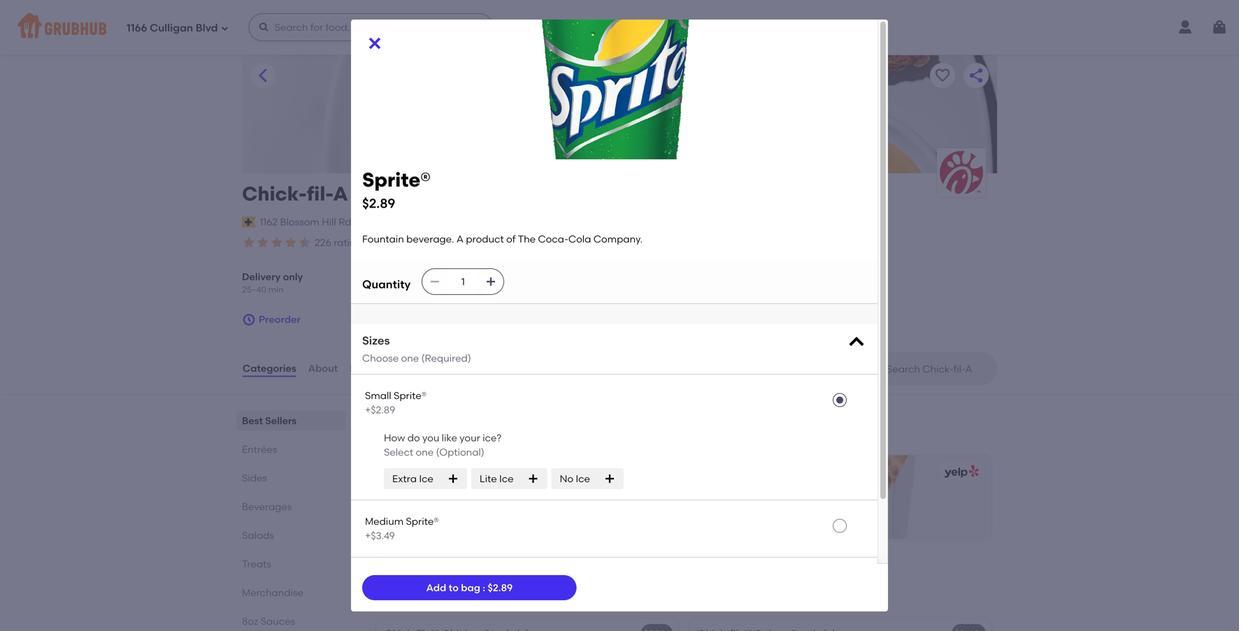 Task type: describe. For each thing, give the bounding box(es) containing it.
sizes choose one (required)
[[362, 334, 471, 365]]

grubhub
[[453, 431, 496, 443]]

min
[[269, 285, 284, 295]]

about
[[308, 363, 338, 375]]

best sellers tab
[[242, 414, 340, 428]]

svg image right input item quantity number field
[[486, 276, 497, 288]]

226
[[315, 237, 331, 249]]

how do you like your ice? select one (optional)
[[384, 432, 502, 459]]

do
[[408, 432, 420, 444]]

beverages tab
[[242, 500, 340, 514]]

$2.89 inside sprite® $2.89
[[362, 196, 395, 211]]

1162 blossom hill rd
[[260, 216, 352, 228]]

caret left icon image
[[255, 67, 271, 84]]

fil- for chick-fil-a
[[307, 182, 333, 206]]

+$3.49
[[365, 530, 395, 542]]

on
[[439, 431, 451, 443]]

submenu
[[435, 591, 474, 601]]

svg image up search icon
[[847, 333, 867, 353]]

chick-fil-a waffle potato fries®
[[700, 493, 851, 505]]

subscription pass image
[[242, 217, 256, 228]]

fil- for chick-fil-a® grilled chicken club... $12.35 +
[[419, 493, 431, 505]]

ice?
[[483, 432, 502, 444]]

90
[[375, 237, 387, 249]]

(required)
[[422, 353, 471, 365]]

you
[[423, 432, 440, 444]]

treats tab
[[242, 557, 340, 572]]

company.
[[594, 233, 643, 245]]

correct
[[578, 238, 610, 248]]

to
[[449, 582, 459, 594]]

how
[[384, 432, 405, 444]]

entrées mobile entrees submenu
[[374, 571, 474, 601]]

best sellers most ordered on grubhub
[[374, 412, 496, 443]]

1162 blossom hill rd button
[[259, 215, 352, 230]]

svg image inside preorder button
[[242, 313, 256, 327]]

0 vertical spatial sprite®
[[362, 168, 431, 192]]

fountain
[[362, 233, 404, 245]]

salads tab
[[242, 528, 340, 543]]

select
[[384, 447, 414, 459]]

chicken
[[479, 493, 519, 505]]

fil- for chick-fil-a waffle potato fries®
[[732, 493, 745, 505]]

1166
[[127, 22, 147, 34]]

quantity
[[362, 278, 411, 291]]

preorder
[[259, 314, 301, 326]]

main navigation navigation
[[0, 0, 1240, 55]]

lite ice
[[480, 473, 514, 485]]

reviews button
[[349, 344, 390, 394]]

fries®
[[823, 493, 851, 505]]

add to bag : $2.89
[[426, 582, 513, 594]]

medium sprite® +$3.49
[[365, 516, 439, 542]]

like
[[442, 432, 457, 444]]

extra
[[392, 473, 417, 485]]

one inside sizes choose one (required)
[[401, 353, 419, 365]]

delivery
[[242, 271, 281, 283]]

ice for no ice
[[576, 473, 590, 485]]

about button
[[308, 344, 339, 394]]

only
[[283, 271, 303, 283]]

blossom
[[280, 216, 320, 228]]

sprite® $2.89
[[362, 168, 431, 211]]

hill
[[322, 216, 336, 228]]

on time delivery
[[477, 238, 543, 248]]

cola
[[569, 233, 591, 245]]

entrées for entrées mobile entrees submenu
[[374, 571, 429, 589]]

reviews
[[350, 363, 389, 375]]

chick-fil-a® grilled chicken club... $12.35 +
[[387, 493, 552, 522]]

save this restaurant image
[[935, 67, 951, 84]]

save this restaurant button
[[930, 63, 956, 88]]

226 ratings
[[315, 237, 367, 249]]

93
[[454, 237, 466, 249]]

choose
[[362, 353, 399, 365]]

svg image up the grilled
[[448, 474, 459, 485]]

beverage.
[[407, 233, 454, 245]]

a for fountain beverage. a product of the coca-cola company.
[[457, 233, 464, 245]]

rd
[[339, 216, 352, 228]]

ratings
[[334, 237, 367, 249]]

svg image left input item quantity number field
[[430, 276, 441, 288]]

merchandise
[[242, 587, 304, 599]]

order
[[612, 238, 634, 248]]

best for best sellers
[[242, 415, 263, 427]]

chick-fil-a
[[242, 182, 348, 206]]

lite
[[480, 473, 497, 485]]

8oz sauces tab
[[242, 614, 340, 629]]

svg image right no ice
[[604, 474, 616, 485]]

delivery only 25–40 min
[[242, 271, 303, 295]]



Task type: vqa. For each thing, say whether or not it's contained in the screenshot.
left Chick-
yes



Task type: locate. For each thing, give the bounding box(es) containing it.
best up entrées tab
[[242, 415, 263, 427]]

3 ice from the left
[[576, 473, 590, 485]]

1 vertical spatial a
[[457, 233, 464, 245]]

culligan
[[150, 22, 193, 34]]

2 vertical spatial sprite®
[[406, 516, 439, 528]]

svg image
[[221, 24, 229, 33], [430, 276, 441, 288], [486, 276, 497, 288], [847, 333, 867, 353], [448, 474, 459, 485], [604, 474, 616, 485]]

1 vertical spatial one
[[416, 447, 434, 459]]

2 ice from the left
[[499, 473, 514, 485]]

$2.89 up fountain
[[362, 196, 395, 211]]

time
[[492, 238, 510, 248]]

0 vertical spatial $2.89
[[362, 196, 395, 211]]

best up most at bottom left
[[374, 412, 406, 429]]

2 horizontal spatial ice
[[576, 473, 590, 485]]

25–40
[[242, 285, 267, 295]]

correct order
[[578, 238, 634, 248]]

0 horizontal spatial $2.89
[[362, 196, 395, 211]]

1 horizontal spatial best
[[374, 412, 406, 429]]

entrées inside tab
[[242, 444, 277, 456]]

waffle
[[754, 493, 786, 505]]

ice right the lite
[[499, 473, 514, 485]]

0 horizontal spatial best
[[242, 415, 263, 427]]

1 horizontal spatial fil-
[[419, 493, 431, 505]]

on
[[477, 238, 490, 248]]

chick-fil-a® deluxe sandwich image
[[887, 619, 992, 632]]

star icon image
[[242, 236, 256, 250], [256, 236, 270, 250], [270, 236, 284, 250], [284, 236, 298, 250], [298, 236, 312, 250], [298, 236, 312, 250]]

fil- up "+"
[[419, 493, 431, 505]]

chick- for chick-fil-a® grilled chicken club... $12.35 +
[[387, 493, 419, 505]]

categories button
[[242, 344, 297, 394]]

one down 'you'
[[416, 447, 434, 459]]

0 vertical spatial entrées
[[242, 444, 277, 456]]

add
[[426, 582, 447, 594]]

2 horizontal spatial a
[[745, 493, 752, 505]]

product
[[466, 233, 504, 245]]

sellers inside "best sellers most ordered on grubhub"
[[409, 412, 458, 429]]

sprite® for medium
[[406, 516, 439, 528]]

:
[[483, 582, 486, 594]]

sellers
[[409, 412, 458, 429], [265, 415, 297, 427]]

8oz
[[242, 616, 258, 628]]

sprite® down the 'a®'
[[406, 516, 439, 528]]

blvd
[[196, 22, 218, 34]]

svg image right blvd
[[221, 24, 229, 33]]

chick- for chick-fil-a waffle potato fries®
[[700, 493, 732, 505]]

coca-
[[538, 233, 569, 245]]

categories
[[243, 363, 296, 375]]

good food
[[399, 238, 443, 248]]

fountain beverage. a product of the coca-cola company.
[[362, 233, 643, 245]]

chick- up 1162
[[242, 182, 307, 206]]

sellers for best sellers most ordered on grubhub
[[409, 412, 458, 429]]

fil- up hill
[[307, 182, 333, 206]]

ordered
[[399, 431, 437, 443]]

svg image inside main navigation navigation
[[221, 24, 229, 33]]

best sellers
[[242, 415, 297, 427]]

entrées up the sides
[[242, 444, 277, 456]]

chick- up $12.35
[[387, 493, 419, 505]]

fil-
[[307, 182, 333, 206], [419, 493, 431, 505], [732, 493, 745, 505]]

mobile
[[374, 591, 401, 601]]

beverages
[[242, 501, 292, 513]]

bag
[[461, 582, 481, 594]]

yelp image
[[942, 466, 979, 479]]

chick-fil-a logo image
[[937, 148, 986, 197]]

8oz sauces
[[242, 616, 295, 628]]

no
[[560, 473, 574, 485]]

0 horizontal spatial a
[[333, 182, 348, 206]]

2 horizontal spatial fil-
[[732, 493, 745, 505]]

grilled
[[445, 493, 477, 505]]

chick- left waffle
[[700, 493, 732, 505]]

sprite® inside small sprite® +$2.89
[[394, 390, 427, 402]]

best inside "best sellers most ordered on grubhub"
[[374, 412, 406, 429]]

1 vertical spatial sprite®
[[394, 390, 427, 402]]

sellers for best sellers
[[265, 415, 297, 427]]

0 horizontal spatial fil-
[[307, 182, 333, 206]]

a®
[[431, 493, 443, 505]]

your
[[460, 432, 480, 444]]

ice for lite ice
[[499, 473, 514, 485]]

one inside how do you like your ice? select one (optional)
[[416, 447, 434, 459]]

salads
[[242, 530, 274, 542]]

sellers up entrées tab
[[265, 415, 297, 427]]

search icon image
[[865, 360, 881, 377]]

2 vertical spatial a
[[745, 493, 752, 505]]

sides
[[242, 472, 267, 484]]

1 vertical spatial $2.89
[[488, 582, 513, 594]]

sellers inside tab
[[265, 415, 297, 427]]

one right choose
[[401, 353, 419, 365]]

a for chick-fil-a waffle potato fries®
[[745, 493, 752, 505]]

Input item quantity number field
[[448, 269, 479, 295]]

0 horizontal spatial chick-
[[242, 182, 307, 206]]

$2.89 right : on the bottom of page
[[488, 582, 513, 594]]

best
[[374, 412, 406, 429], [242, 415, 263, 427]]

0 horizontal spatial sellers
[[265, 415, 297, 427]]

entrees
[[403, 591, 433, 601]]

chick- for chick-fil-a
[[242, 182, 307, 206]]

0 horizontal spatial ice
[[419, 473, 434, 485]]

club...
[[521, 493, 552, 505]]

0 vertical spatial one
[[401, 353, 419, 365]]

chick- inside chick-fil-a waffle potato fries® button
[[700, 493, 732, 505]]

1166 culligan blvd
[[127, 22, 218, 34]]

1 horizontal spatial ice
[[499, 473, 514, 485]]

sauces
[[261, 616, 295, 628]]

Search Chick-fil-A search field
[[886, 363, 993, 376]]

entrées inside entrées mobile entrees submenu
[[374, 571, 429, 589]]

of
[[507, 233, 516, 245]]

treats
[[242, 558, 271, 570]]

1 horizontal spatial entrées
[[374, 571, 429, 589]]

1 horizontal spatial sellers
[[409, 412, 458, 429]]

fil- left waffle
[[732, 493, 745, 505]]

1 horizontal spatial a
[[457, 233, 464, 245]]

medium
[[365, 516, 404, 528]]

$12.35
[[387, 510, 416, 522]]

0 horizontal spatial entrées
[[242, 444, 277, 456]]

+
[[416, 510, 422, 522]]

fil- inside 'chick-fil-a® grilled chicken club... $12.35 +'
[[419, 493, 431, 505]]

extra ice
[[392, 473, 434, 485]]

fil- inside button
[[732, 493, 745, 505]]

merchandise tab
[[242, 586, 340, 600]]

0 vertical spatial a
[[333, 182, 348, 206]]

a left waffle
[[745, 493, 752, 505]]

no ice
[[560, 473, 590, 485]]

delivery
[[512, 238, 543, 248]]

potato
[[788, 493, 821, 505]]

89
[[555, 237, 566, 249]]

a inside button
[[745, 493, 752, 505]]

ice right extra
[[419, 473, 434, 485]]

sellers up 'you'
[[409, 412, 458, 429]]

entrées tab
[[242, 442, 340, 457]]

entrées up mobile at the left bottom
[[374, 571, 429, 589]]

sprite® right small
[[394, 390, 427, 402]]

1 horizontal spatial $2.89
[[488, 582, 513, 594]]

share icon image
[[968, 67, 985, 84]]

entrées
[[242, 444, 277, 456], [374, 571, 429, 589]]

food
[[424, 238, 443, 248]]

1162
[[260, 216, 278, 228]]

good
[[399, 238, 422, 248]]

ice for extra ice
[[419, 473, 434, 485]]

a up rd
[[333, 182, 348, 206]]

sprite®
[[362, 168, 431, 192], [394, 390, 427, 402], [406, 516, 439, 528]]

a left on
[[457, 233, 464, 245]]

best for best sellers most ordered on grubhub
[[374, 412, 406, 429]]

sprite® up fountain
[[362, 168, 431, 192]]

ice right no
[[576, 473, 590, 485]]

sizes
[[362, 334, 390, 348]]

a for chick-fil-a
[[333, 182, 348, 206]]

1 vertical spatial entrées
[[374, 571, 429, 589]]

small
[[365, 390, 392, 402]]

chick-
[[242, 182, 307, 206], [387, 493, 419, 505], [700, 493, 732, 505]]

2 horizontal spatial chick-
[[700, 493, 732, 505]]

svg image
[[1212, 19, 1229, 36], [259, 22, 270, 33], [367, 35, 383, 52], [242, 313, 256, 327], [528, 474, 539, 485]]

most
[[374, 431, 396, 443]]

preorder button
[[242, 307, 301, 333]]

+$2.89
[[365, 404, 395, 416]]

small sprite® +$2.89
[[365, 390, 427, 416]]

best inside tab
[[242, 415, 263, 427]]

1 ice from the left
[[419, 473, 434, 485]]

chick-fil-a® chicken sandwich image
[[574, 619, 679, 632]]

(optional)
[[436, 447, 485, 459]]

the
[[518, 233, 536, 245]]

entrées for entrées
[[242, 444, 277, 456]]

chick- inside 'chick-fil-a® grilled chicken club... $12.35 +'
[[387, 493, 419, 505]]

sprite® inside medium sprite® +$3.49
[[406, 516, 439, 528]]

a
[[333, 182, 348, 206], [457, 233, 464, 245], [745, 493, 752, 505]]

sides tab
[[242, 471, 340, 486]]

sprite® for small
[[394, 390, 427, 402]]

1 horizontal spatial chick-
[[387, 493, 419, 505]]



